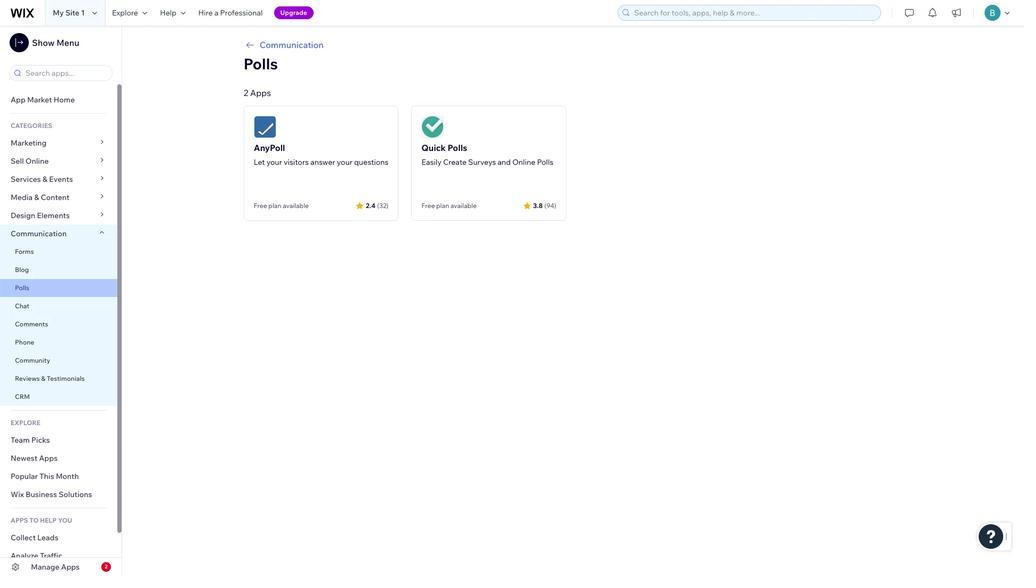 Task type: locate. For each thing, give the bounding box(es) containing it.
manage apps
[[31, 562, 80, 572]]

online
[[26, 156, 49, 166], [513, 157, 536, 167]]

apps for newest apps
[[39, 454, 58, 463]]

my site 1
[[53, 8, 85, 18]]

1 available from the left
[[283, 202, 309, 210]]

3.8
[[533, 201, 543, 209]]

to
[[29, 517, 39, 525]]

1 horizontal spatial online
[[513, 157, 536, 167]]

surveys
[[468, 157, 496, 167]]

polls link
[[0, 279, 117, 297]]

apps
[[250, 88, 271, 98], [39, 454, 58, 463], [61, 562, 80, 572]]

show menu
[[32, 37, 79, 48]]

0 horizontal spatial communication
[[11, 229, 68, 239]]

free plan available down create
[[422, 202, 477, 210]]

analyze traffic
[[11, 551, 62, 561]]

& for testimonials
[[41, 375, 45, 383]]

online right the and
[[513, 157, 536, 167]]

communication down upgrade button
[[260, 39, 324, 50]]

1 free from the left
[[254, 202, 267, 210]]

2 available from the left
[[451, 202, 477, 210]]

1 horizontal spatial your
[[337, 157, 353, 167]]

plan for let
[[269, 202, 281, 210]]

0 vertical spatial &
[[43, 174, 47, 184]]

free down easily at the left top of page
[[422, 202, 435, 210]]

available down visitors
[[283, 202, 309, 210]]

sell online link
[[0, 152, 117, 170]]

free plan available
[[254, 202, 309, 210], [422, 202, 477, 210]]

app market home
[[11, 95, 75, 105]]

let
[[254, 157, 265, 167]]

apps down traffic
[[61, 562, 80, 572]]

site
[[65, 8, 79, 18]]

1 horizontal spatial free plan available
[[422, 202, 477, 210]]

1 horizontal spatial communication
[[260, 39, 324, 50]]

0 horizontal spatial online
[[26, 156, 49, 166]]

blog
[[15, 266, 29, 274]]

app
[[11, 95, 26, 105]]

plan
[[269, 202, 281, 210], [436, 202, 449, 210]]

team picks link
[[0, 431, 117, 449]]

1 horizontal spatial 2
[[244, 88, 248, 98]]

1 plan from the left
[[269, 202, 281, 210]]

communication
[[260, 39, 324, 50], [11, 229, 68, 239]]

reviews
[[15, 375, 40, 383]]

crm
[[15, 393, 30, 401]]

my
[[53, 8, 64, 18]]

your right answer
[[337, 157, 353, 167]]

0 horizontal spatial available
[[283, 202, 309, 210]]

1 horizontal spatial available
[[451, 202, 477, 210]]

& left events
[[43, 174, 47, 184]]

2 vertical spatial &
[[41, 375, 45, 383]]

quick polls easily create surveys and online polls
[[422, 142, 554, 167]]

free plan available for polls
[[422, 202, 477, 210]]

anypoll logo image
[[254, 116, 276, 138]]

0 horizontal spatial plan
[[269, 202, 281, 210]]

0 vertical spatial 2
[[244, 88, 248, 98]]

2 free from the left
[[422, 202, 435, 210]]

& right reviews
[[41, 375, 45, 383]]

upgrade
[[280, 9, 307, 17]]

1 horizontal spatial communication link
[[244, 38, 902, 51]]

communication down "design elements"
[[11, 229, 68, 239]]

questions
[[354, 157, 389, 167]]

design
[[11, 211, 35, 220]]

solutions
[[59, 490, 92, 499]]

help
[[160, 8, 176, 18]]

newest
[[11, 454, 37, 463]]

free down let
[[254, 202, 267, 210]]

available down create
[[451, 202, 477, 210]]

2 horizontal spatial apps
[[250, 88, 271, 98]]

communication link
[[244, 38, 902, 51], [0, 225, 117, 243]]

apps
[[11, 517, 28, 525]]

team
[[11, 435, 30, 445]]

2 apps
[[244, 88, 271, 98]]

content
[[41, 193, 70, 202]]

blog link
[[0, 261, 117, 279]]

1 your from the left
[[267, 157, 282, 167]]

available
[[283, 202, 309, 210], [451, 202, 477, 210]]

anypoll
[[254, 142, 285, 153]]

2 for 2 apps
[[244, 88, 248, 98]]

analyze
[[11, 551, 38, 561]]

free
[[254, 202, 267, 210], [422, 202, 435, 210]]

2.4
[[366, 201, 376, 209]]

2
[[244, 88, 248, 98], [105, 563, 108, 570]]

0 horizontal spatial free
[[254, 202, 267, 210]]

sell
[[11, 156, 24, 166]]

explore
[[11, 419, 41, 427]]

1 vertical spatial communication link
[[0, 225, 117, 243]]

apps up this
[[39, 454, 58, 463]]

leads
[[37, 533, 58, 543]]

free plan available down visitors
[[254, 202, 309, 210]]

0 horizontal spatial apps
[[39, 454, 58, 463]]

online up services & events
[[26, 156, 49, 166]]

team picks
[[11, 435, 50, 445]]

reviews & testimonials link
[[0, 370, 117, 388]]

1 horizontal spatial apps
[[61, 562, 80, 572]]

manage
[[31, 562, 59, 572]]

chat
[[15, 302, 29, 310]]

answer
[[311, 157, 335, 167]]

&
[[43, 174, 47, 184], [34, 193, 39, 202], [41, 375, 45, 383]]

collect
[[11, 533, 36, 543]]

phone
[[15, 338, 34, 346]]

sidebar element
[[0, 26, 122, 576]]

show
[[32, 37, 55, 48]]

2 inside the sidebar element
[[105, 563, 108, 570]]

1 vertical spatial 2
[[105, 563, 108, 570]]

wix business solutions link
[[0, 486, 117, 504]]

services & events link
[[0, 170, 117, 188]]

0 horizontal spatial free plan available
[[254, 202, 309, 210]]

crm link
[[0, 388, 117, 406]]

1 vertical spatial &
[[34, 193, 39, 202]]

you
[[58, 517, 72, 525]]

1 horizontal spatial free
[[422, 202, 435, 210]]

help
[[40, 517, 57, 525]]

2 vertical spatial apps
[[61, 562, 80, 572]]

popular this month link
[[0, 467, 117, 486]]

1 vertical spatial apps
[[39, 454, 58, 463]]

2 plan from the left
[[436, 202, 449, 210]]

0 vertical spatial apps
[[250, 88, 271, 98]]

month
[[56, 472, 79, 481]]

wix business solutions
[[11, 490, 92, 499]]

2 free plan available from the left
[[422, 202, 477, 210]]

0 horizontal spatial your
[[267, 157, 282, 167]]

& right media
[[34, 193, 39, 202]]

1 horizontal spatial plan
[[436, 202, 449, 210]]

2 your from the left
[[337, 157, 353, 167]]

polls up chat
[[15, 284, 29, 292]]

1 free plan available from the left
[[254, 202, 309, 210]]

visitors
[[284, 157, 309, 167]]

1 vertical spatial communication
[[11, 229, 68, 239]]

newest apps
[[11, 454, 58, 463]]

0 vertical spatial communication
[[260, 39, 324, 50]]

your right let
[[267, 157, 282, 167]]

your
[[267, 157, 282, 167], [337, 157, 353, 167]]

home
[[54, 95, 75, 105]]

apps up anypoll logo
[[250, 88, 271, 98]]

polls
[[244, 54, 278, 73], [448, 142, 467, 153], [537, 157, 554, 167], [15, 284, 29, 292]]

0 horizontal spatial 2
[[105, 563, 108, 570]]



Task type: vqa. For each thing, say whether or not it's contained in the screenshot.
topmost 2/7
no



Task type: describe. For each thing, give the bounding box(es) containing it.
show menu button
[[10, 33, 79, 52]]

free for let
[[254, 202, 267, 210]]

free plan available for let
[[254, 202, 309, 210]]

menu
[[57, 37, 79, 48]]

hire a professional link
[[192, 0, 269, 26]]

a
[[214, 8, 219, 18]]

Search for tools, apps, help & more... field
[[631, 5, 878, 20]]

upgrade button
[[274, 6, 314, 19]]

free for polls
[[422, 202, 435, 210]]

available for let
[[283, 202, 309, 210]]

online inside the sidebar element
[[26, 156, 49, 166]]

community link
[[0, 352, 117, 370]]

newest apps link
[[0, 449, 117, 467]]

design elements link
[[0, 207, 117, 225]]

media & content link
[[0, 188, 117, 207]]

media & content
[[11, 193, 70, 202]]

popular this month
[[11, 472, 79, 481]]

online inside "quick polls easily create surveys and online polls"
[[513, 157, 536, 167]]

2 for 2
[[105, 563, 108, 570]]

chat link
[[0, 297, 117, 315]]

explore
[[112, 8, 138, 18]]

services & events
[[11, 174, 73, 184]]

0 vertical spatial communication link
[[244, 38, 902, 51]]

collect leads link
[[0, 529, 117, 547]]

analyze traffic link
[[0, 547, 117, 565]]

community
[[15, 356, 50, 364]]

apps for 2 apps
[[250, 88, 271, 98]]

apps for manage apps
[[61, 562, 80, 572]]

3.8 (94)
[[533, 201, 557, 209]]

this
[[40, 472, 54, 481]]

hire
[[198, 8, 213, 18]]

easily
[[422, 157, 442, 167]]

sell online
[[11, 156, 49, 166]]

0 horizontal spatial communication link
[[0, 225, 117, 243]]

comments link
[[0, 315, 117, 333]]

(32)
[[377, 201, 389, 209]]

polls right the and
[[537, 157, 554, 167]]

polls up create
[[448, 142, 467, 153]]

quick
[[422, 142, 446, 153]]

forms
[[15, 248, 34, 256]]

reviews & testimonials
[[15, 375, 85, 383]]

& for events
[[43, 174, 47, 184]]

comments
[[15, 320, 48, 328]]

(94)
[[545, 201, 557, 209]]

elements
[[37, 211, 70, 220]]

services
[[11, 174, 41, 184]]

and
[[498, 157, 511, 167]]

professional
[[220, 8, 263, 18]]

marketing
[[11, 138, 47, 148]]

picks
[[31, 435, 50, 445]]

app market home link
[[0, 91, 117, 109]]

business
[[26, 490, 57, 499]]

help button
[[154, 0, 192, 26]]

plan for polls
[[436, 202, 449, 210]]

phone link
[[0, 333, 117, 352]]

& for content
[[34, 193, 39, 202]]

communication inside the sidebar element
[[11, 229, 68, 239]]

marketing link
[[0, 134, 117, 152]]

polls up 2 apps in the left top of the page
[[244, 54, 278, 73]]

market
[[27, 95, 52, 105]]

events
[[49, 174, 73, 184]]

categories
[[11, 122, 52, 130]]

create
[[443, 157, 467, 167]]

polls inside the sidebar element
[[15, 284, 29, 292]]

traffic
[[40, 551, 62, 561]]

quick polls logo image
[[422, 116, 444, 138]]

wix
[[11, 490, 24, 499]]

anypoll let your visitors answer your questions
[[254, 142, 389, 167]]

1
[[81, 8, 85, 18]]

forms link
[[0, 243, 117, 261]]

apps to help you
[[11, 517, 72, 525]]

media
[[11, 193, 33, 202]]

design elements
[[11, 211, 70, 220]]

testimonials
[[47, 375, 85, 383]]

Search apps... field
[[22, 66, 109, 81]]

hire a professional
[[198, 8, 263, 18]]

popular
[[11, 472, 38, 481]]

available for polls
[[451, 202, 477, 210]]



